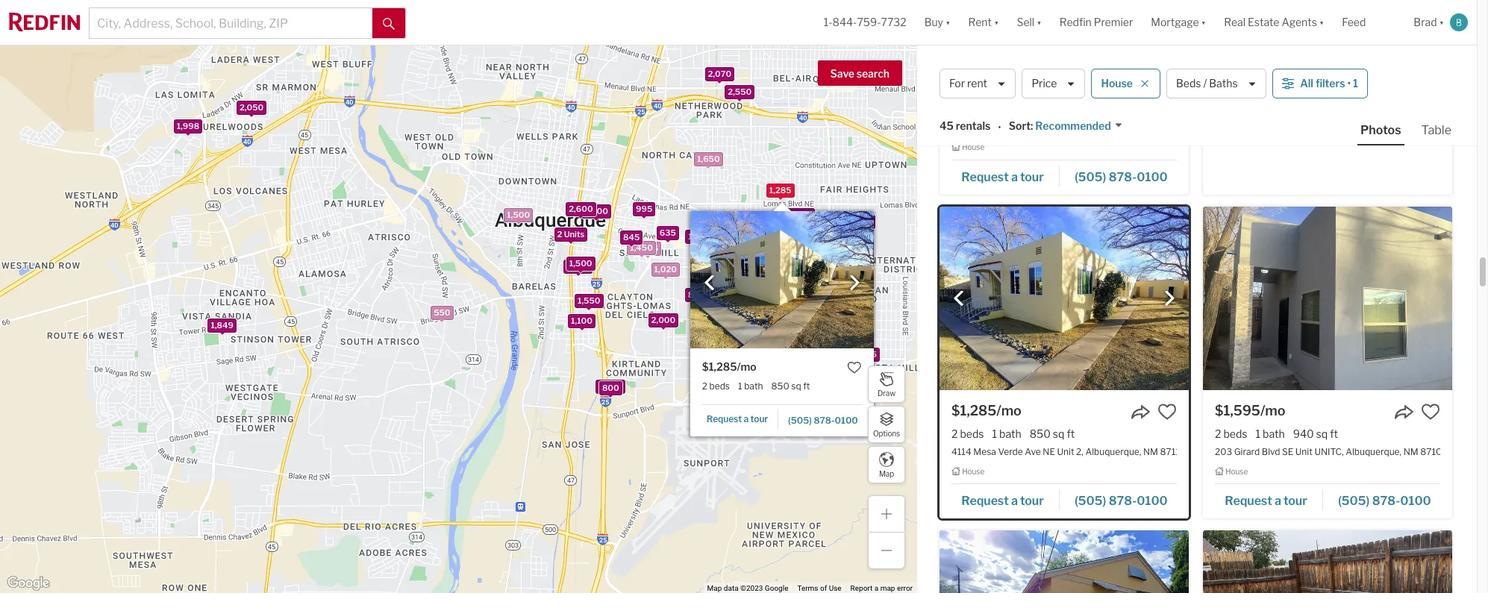 Task type: locate. For each thing, give the bounding box(es) containing it.
1 vertical spatial favorite button checkbox
[[847, 361, 862, 375]]

favorite button checkbox inside map region
[[847, 361, 862, 375]]

tour for $1,285 /mo
[[1021, 495, 1044, 509]]

825
[[856, 216, 873, 227], [832, 308, 848, 318]]

2 ▾ from the left
[[995, 16, 999, 29]]

1 horizontal spatial 850 sq ft
[[1030, 428, 1075, 440]]

ft for $1,595
[[1331, 428, 1339, 440]]

request inside map region
[[707, 414, 742, 425]]

1 bath for $1,595
[[1256, 428, 1286, 440]]

0 vertical spatial 995
[[636, 204, 653, 214]]

a for $845 /mo
[[1012, 170, 1018, 184]]

2 horizontal spatial ft
[[1331, 428, 1339, 440]]

0 horizontal spatial 1 bath
[[738, 381, 763, 392]]

2 horizontal spatial favorite button checkbox
[[1422, 402, 1441, 422]]

(505) 878-0100 link for $1,595 /mo
[[1324, 488, 1441, 513]]

photo of 4114 mesa verde ave ne unit 2, albuquerque, nm 87110 image
[[940, 206, 1190, 390], [690, 211, 874, 349], [874, 211, 1058, 349]]

save
[[831, 67, 855, 80]]

0 horizontal spatial 87106
[[1164, 122, 1192, 133]]

terms of use link
[[798, 585, 842, 593]]

tour
[[1021, 170, 1044, 184], [751, 414, 768, 425], [1021, 495, 1044, 509], [1284, 495, 1308, 509]]

next button image
[[1163, 291, 1178, 306]]

850
[[688, 290, 705, 300], [771, 381, 789, 392], [1030, 428, 1051, 440]]

1,998
[[176, 121, 199, 132]]

▾ right mortgage
[[1202, 16, 1207, 29]]

favorite button image
[[1158, 77, 1178, 97], [1422, 402, 1441, 422]]

request a tour button inside "dialog"
[[702, 408, 779, 431]]

(505) for $845 /mo
[[1075, 170, 1107, 184]]

request a tour for $845 /mo
[[962, 170, 1044, 184]]

$845
[[952, 78, 988, 94]]

1 bath down 1,195
[[738, 381, 763, 392]]

5 ▾ from the left
[[1320, 16, 1325, 29]]

bath for $1,285
[[1000, 428, 1022, 440]]

0 vertical spatial favorite button image
[[1158, 77, 1178, 97]]

redfin premier
[[1060, 16, 1134, 29]]

1 horizontal spatial map
[[880, 469, 895, 478]]

search
[[857, 67, 890, 80]]

0 horizontal spatial $1,285 /mo
[[702, 361, 757, 374]]

2 units
[[557, 229, 585, 240], [727, 335, 754, 346]]

/mo
[[988, 78, 1013, 94], [737, 361, 757, 374], [997, 403, 1022, 419], [1261, 403, 1286, 419]]

985
[[694, 239, 710, 250], [860, 349, 877, 360]]

0 vertical spatial favorite button checkbox
[[1158, 77, 1178, 97]]

2 beds inside "dialog"
[[702, 381, 730, 392]]

draw button
[[868, 366, 906, 403]]

1 horizontal spatial beds
[[961, 428, 985, 440]]

error
[[898, 585, 913, 593]]

(505) 878-0100 down 2,
[[1075, 495, 1169, 509]]

unit
[[1038, 122, 1055, 133], [1058, 446, 1075, 458], [1296, 446, 1313, 458]]

1 vertical spatial 825
[[832, 308, 848, 318]]

1 vertical spatial units
[[733, 335, 754, 346]]

635
[[660, 228, 676, 238]]

0 horizontal spatial sq
[[791, 381, 801, 392]]

1 horizontal spatial 1 bath
[[993, 428, 1022, 440]]

photo of 119 princeton dr se unit 02, albuquerque, nm 87106 image
[[940, 531, 1190, 594]]

$1,285 down the 1,075
[[702, 361, 737, 374]]

bath up verde
[[1000, 428, 1022, 440]]

dialog
[[690, 202, 1058, 437]]

recommended
[[1036, 120, 1112, 132]]

878- for $1,285 /mo
[[1109, 495, 1137, 509]]

4 ▾ from the left
[[1202, 16, 1207, 29]]

1 inside "dialog"
[[738, 381, 742, 392]]

beds up 4114
[[961, 428, 985, 440]]

878- down recommended button
[[1109, 170, 1137, 184]]

(505) 878-0100 link
[[1060, 163, 1178, 189], [779, 409, 862, 430], [1060, 488, 1178, 513], [1324, 488, 1441, 513]]

1,000
[[566, 261, 590, 272]]

2 horizontal spatial bath
[[1263, 428, 1286, 440]]

1 horizontal spatial ft
[[1067, 428, 1075, 440]]

87106
[[1164, 122, 1192, 133], [1421, 446, 1449, 458]]

1 vertical spatial $1,285 /mo
[[952, 403, 1022, 419]]

favorite button image
[[847, 361, 862, 375], [1158, 402, 1178, 422]]

▾ right agents
[[1320, 16, 1325, 29]]

City, Address, School, Building, ZIP search field
[[90, 8, 373, 38]]

1 horizontal spatial $1,285
[[952, 403, 997, 419]]

▾ right rent
[[995, 16, 999, 29]]

bath down 1,195
[[744, 381, 763, 392]]

bath
[[744, 381, 763, 392], [1000, 428, 1022, 440], [1263, 428, 1286, 440]]

1 horizontal spatial bath
[[1000, 428, 1022, 440]]

0 horizontal spatial 1,395
[[699, 290, 721, 300]]

buy ▾ button
[[925, 0, 951, 45]]

0 vertical spatial 87106
[[1164, 122, 1192, 133]]

0 vertical spatial •
[[1348, 77, 1352, 90]]

unit right :
[[1038, 122, 1055, 133]]

2 horizontal spatial 2 beds
[[1216, 428, 1248, 440]]

2 horizontal spatial sq
[[1317, 428, 1329, 440]]

st
[[1014, 122, 1023, 133]]

$1,285 /mo up mesa
[[952, 403, 1022, 419]]

2,550
[[728, 86, 752, 97], [599, 382, 623, 392]]

878- down 4114 mesa verde ave ne unit 2, albuquerque, nm 87110 on the bottom
[[1109, 495, 1137, 509]]

87110
[[1161, 446, 1187, 458]]

request a tour for $1,285 /mo
[[962, 495, 1044, 509]]

878- inside map region
[[814, 415, 835, 427]]

2 vertical spatial favorite button checkbox
[[1422, 402, 1441, 422]]

• inside the "45 rentals •"
[[999, 121, 1002, 133]]

©2023
[[741, 585, 763, 593]]

0 vertical spatial 1,500
[[507, 210, 530, 220]]

a
[[1012, 170, 1018, 184], [744, 414, 749, 425], [1012, 495, 1018, 509], [1275, 495, 1282, 509], [875, 585, 879, 593]]

$1,285 up mesa
[[952, 403, 997, 419]]

2 beds for $1,595
[[1216, 428, 1248, 440]]

▾ right 'sell'
[[1037, 16, 1042, 29]]

unit down 940
[[1296, 446, 1313, 458]]

(505) 878-0100 link down 2,
[[1060, 488, 1178, 513]]

nm
[[1147, 122, 1162, 133], [1144, 446, 1159, 458], [1404, 446, 1419, 458]]

1 vertical spatial 2,550
[[599, 382, 623, 392]]

house down the "45 rentals •"
[[963, 143, 985, 152]]

$1,285 inside map region
[[702, 361, 737, 374]]

0 horizontal spatial •
[[999, 121, 1002, 133]]

0 horizontal spatial se
[[1025, 122, 1036, 133]]

985 up previous button image
[[694, 239, 710, 250]]

1 down the 975
[[738, 381, 742, 392]]

(505) inside "dialog"
[[788, 415, 812, 427]]

map inside button
[[880, 469, 895, 478]]

2 beds down the 1,075
[[702, 381, 730, 392]]

1 horizontal spatial $1,285 /mo
[[952, 403, 1022, 419]]

verde
[[999, 446, 1024, 458]]

ne
[[1043, 446, 1056, 458]]

albuquerque, right unitc,
[[1346, 446, 1402, 458]]

1 horizontal spatial favorite button image
[[1158, 402, 1178, 422]]

1 vertical spatial 1,500
[[569, 258, 592, 269]]

favorite button image left draw button
[[847, 361, 862, 375]]

1 bath
[[738, 381, 763, 392], [993, 428, 1022, 440], [1256, 428, 1286, 440]]

1 vertical spatial 850
[[771, 381, 789, 392]]

google image
[[4, 574, 53, 594]]

1,020
[[654, 264, 677, 275]]

ft
[[803, 381, 810, 392], [1067, 428, 1075, 440], [1331, 428, 1339, 440]]

map for map
[[880, 469, 895, 478]]

options button
[[868, 406, 906, 444]]

2 units down 970
[[727, 335, 754, 346]]

(505) 878-0100 link left options 'button'
[[779, 409, 862, 430]]

of
[[821, 585, 828, 593]]

2 horizontal spatial beds
[[1224, 428, 1248, 440]]

825 up next button image
[[856, 216, 873, 227]]

(505) 878-0100 down 203 girard blvd se unit unitc, albuquerque, nm 87106
[[1339, 495, 1432, 509]]

map region
[[0, 0, 1103, 594]]

units
[[564, 229, 585, 240], [733, 335, 754, 346]]

878- down 203 girard blvd se unit unitc, albuquerque, nm 87106
[[1373, 495, 1401, 509]]

house down mesa
[[963, 467, 985, 476]]

use
[[829, 585, 842, 593]]

beds down the 1,075
[[709, 381, 730, 392]]

• left st
[[999, 121, 1002, 133]]

▾ for sell ▾
[[1037, 16, 1042, 29]]

photos
[[1361, 123, 1402, 137]]

1 horizontal spatial 2 beds
[[952, 428, 985, 440]]

bath up blvd
[[1263, 428, 1286, 440]]

favorite button image for favorite button option
[[1158, 402, 1178, 422]]

•
[[1348, 77, 1352, 90], [999, 121, 1002, 133]]

0 vertical spatial 985
[[694, 239, 710, 250]]

submit search image
[[383, 18, 395, 30]]

970
[[740, 323, 756, 333]]

albuquerque, down house button
[[1089, 122, 1145, 133]]

(505) 878-0100 link down recommended button
[[1060, 163, 1178, 189]]

• inside button
[[1348, 77, 1352, 90]]

1,500 up 1,550
[[569, 258, 592, 269]]

se right st
[[1025, 122, 1036, 133]]

beds for $1,595
[[1224, 428, 1248, 440]]

dialog containing $1,285
[[690, 202, 1058, 437]]

blvd
[[1263, 446, 1281, 458]]

house down the girard
[[1226, 467, 1249, 476]]

table button
[[1419, 122, 1455, 144]]

$1,285 /mo
[[702, 361, 757, 374], [952, 403, 1022, 419]]

(505) 878-0100 down recommended button
[[1075, 170, 1169, 184]]

house inside house button
[[1102, 77, 1134, 90]]

/mo for 314
[[988, 78, 1013, 94]]

1,500 left 2,600 on the top left of the page
[[507, 210, 530, 220]]

0 horizontal spatial units
[[564, 229, 585, 240]]

1 horizontal spatial favorite button image
[[1422, 402, 1441, 422]]

1 vertical spatial $1,285
[[952, 403, 997, 419]]

2 beds up 4114
[[952, 428, 985, 440]]

nm for $1,595 /mo
[[1404, 446, 1419, 458]]

0 horizontal spatial 2 beds
[[702, 381, 730, 392]]

87106 for $1,595 /mo
[[1421, 446, 1449, 458]]

2 vertical spatial 850
[[1030, 428, 1051, 440]]

0100 for $1,285 /mo
[[1137, 495, 1169, 509]]

$1,285 /mo down the 975
[[702, 361, 757, 374]]

beds up the girard
[[1224, 428, 1248, 440]]

photo of 3444 eastern ave se #2, albuquerque, nm 87106 image
[[1204, 531, 1453, 594]]

1 horizontal spatial 1,500
[[569, 258, 592, 269]]

1 horizontal spatial favorite button checkbox
[[1158, 77, 1178, 97]]

0 horizontal spatial bath
[[744, 381, 763, 392]]

1 vertical spatial favorite button image
[[1158, 402, 1178, 422]]

1 horizontal spatial 985
[[860, 349, 877, 360]]

0 vertical spatial favorite button image
[[847, 361, 862, 375]]

sort :
[[1009, 120, 1034, 132]]

1 horizontal spatial units
[[733, 335, 754, 346]]

6 ▾ from the left
[[1440, 16, 1445, 29]]

favorite button image up 87110 at the right of page
[[1158, 402, 1178, 422]]

1,185
[[637, 244, 658, 254]]

se right blvd
[[1283, 446, 1294, 458]]

map left data
[[708, 585, 722, 593]]

a inside "dialog"
[[744, 414, 749, 425]]

0 vertical spatial 1,395
[[790, 210, 812, 221]]

1 right filters
[[1354, 77, 1359, 90]]

(505) 878-0100 link down 203 girard blvd se unit unitc, albuquerque, nm 87106
[[1324, 488, 1441, 513]]

▾ right "buy" on the top right of page
[[946, 16, 951, 29]]

house left remove house image
[[1102, 77, 1134, 90]]

units down 970
[[733, 335, 754, 346]]

1 bath up verde
[[993, 428, 1022, 440]]

user photo image
[[1451, 13, 1469, 31]]

favorite button checkbox
[[1158, 77, 1178, 97], [847, 361, 862, 375], [1422, 402, 1441, 422]]

0 vertical spatial 2 units
[[557, 229, 585, 240]]

825 down next button image
[[832, 308, 848, 318]]

brad ▾
[[1415, 16, 1445, 29]]

1 vertical spatial 1,395
[[699, 290, 721, 300]]

(505) 878-0100 left options 'button'
[[788, 415, 858, 427]]

all filters • 1 button
[[1273, 69, 1369, 99]]

1 horizontal spatial 2,550
[[728, 86, 752, 97]]

1 vertical spatial map
[[708, 585, 722, 593]]

1,650
[[697, 154, 720, 164]]

favorite button checkbox for $1,595 /mo
[[1422, 402, 1441, 422]]

beds / baths button
[[1167, 69, 1267, 99]]

0 vertical spatial 850
[[688, 290, 705, 300]]

tour for $845 /mo
[[1021, 170, 1044, 184]]

favorite button image inside "dialog"
[[847, 361, 862, 375]]

2
[[557, 229, 562, 240], [727, 335, 732, 346], [702, 381, 707, 392], [952, 428, 958, 440], [1216, 428, 1222, 440]]

▾ right brad at the top of page
[[1440, 16, 1445, 29]]

3141/2,
[[1057, 122, 1087, 133]]

2 down 1,095
[[727, 335, 732, 346]]

1 horizontal spatial 850
[[771, 381, 789, 392]]

1 bath up blvd
[[1256, 428, 1286, 440]]

0 horizontal spatial favorite button image
[[847, 361, 862, 375]]

2,600
[[569, 204, 593, 214]]

0 vertical spatial 2,550
[[728, 86, 752, 97]]

2 units down 2,600 on the top left of the page
[[557, 229, 585, 240]]

data
[[724, 585, 739, 593]]

house for $1,595 /mo
[[1226, 467, 1249, 476]]

0 horizontal spatial 825
[[832, 308, 848, 318]]

0 vertical spatial 850 sq ft
[[771, 381, 810, 392]]

1 vertical spatial •
[[999, 121, 1002, 133]]

albuquerque, for $845 /mo
[[1089, 122, 1145, 133]]

units down 2,600 on the top left of the page
[[564, 229, 585, 240]]

995
[[636, 204, 653, 214], [810, 339, 826, 349]]

985 up draw button
[[860, 349, 877, 360]]

1,395 up the 1,075
[[699, 290, 721, 300]]

mortgage ▾
[[1152, 16, 1207, 29]]

1 vertical spatial 2 units
[[727, 335, 754, 346]]

0 vertical spatial 825
[[856, 216, 873, 227]]

1 horizontal spatial 87106
[[1421, 446, 1449, 458]]

1 inside button
[[1354, 77, 1359, 90]]

favorite button image for $1,595 /mo
[[1422, 402, 1441, 422]]

0 horizontal spatial 850 sq ft
[[771, 381, 810, 392]]

0 vertical spatial se
[[1025, 122, 1036, 133]]

1 vertical spatial se
[[1283, 446, 1294, 458]]

1 vertical spatial 87106
[[1421, 446, 1449, 458]]

2 horizontal spatial 1 bath
[[1256, 428, 1286, 440]]

203 girard blvd se unit unitc, albuquerque, nm 87106
[[1216, 446, 1449, 458]]

0 vertical spatial $1,285 /mo
[[702, 361, 757, 374]]

map down options at bottom right
[[880, 469, 895, 478]]

report a map error
[[851, 585, 913, 593]]

beds / baths
[[1177, 77, 1239, 90]]

1 ▾ from the left
[[946, 16, 951, 29]]

$1,285 for previous button icon
[[952, 403, 997, 419]]

1 vertical spatial 995
[[810, 339, 826, 349]]

favorite button checkbox for $1,285 /mo
[[847, 361, 862, 375]]

3 ▾ from the left
[[1037, 16, 1042, 29]]

for rent
[[950, 77, 988, 90]]

1,395 down 1,285
[[790, 210, 812, 221]]

0 horizontal spatial 2,550
[[599, 382, 623, 392]]

0 horizontal spatial favorite button checkbox
[[847, 361, 862, 375]]

1 up the girard
[[1256, 428, 1261, 440]]

2 up 4114
[[952, 428, 958, 440]]

2 beds up 203
[[1216, 428, 1248, 440]]

1 vertical spatial favorite button image
[[1422, 402, 1441, 422]]

850 sq ft
[[771, 381, 810, 392], [1030, 428, 1075, 440]]

buy
[[925, 16, 944, 29]]

1,849
[[211, 320, 233, 331]]

beds
[[709, 381, 730, 392], [961, 428, 985, 440], [1224, 428, 1248, 440]]

0 vertical spatial $1,285
[[702, 361, 737, 374]]

1 vertical spatial 985
[[860, 349, 877, 360]]

314 sycamore st se unit 3141/2, albuquerque, nm 87106
[[952, 122, 1192, 133]]

favorite button checkbox for $845 /mo
[[1158, 77, 1178, 97]]

0100
[[1137, 170, 1169, 184], [835, 415, 858, 427], [1137, 495, 1169, 509], [1401, 495, 1432, 509]]

(505) 878-0100 for $845 /mo
[[1075, 170, 1169, 184]]

request a tour button for $1,595 /mo
[[1216, 489, 1324, 512]]

878- for $1,595 /mo
[[1373, 495, 1401, 509]]

1 bath for $1,285
[[993, 428, 1022, 440]]

850 sq ft inside map region
[[771, 381, 810, 392]]

1,500
[[507, 210, 530, 220], [569, 258, 592, 269]]

0 vertical spatial map
[[880, 469, 895, 478]]

rent
[[968, 77, 988, 90]]

$1,285 /mo for previous button image
[[702, 361, 757, 374]]

0 vertical spatial units
[[564, 229, 585, 240]]

2 horizontal spatial unit
[[1296, 446, 1313, 458]]

0 horizontal spatial $1,285
[[702, 361, 737, 374]]

▾ for rent ▾
[[995, 16, 999, 29]]

$1,285 /mo inside "dialog"
[[702, 361, 757, 374]]

request a tour inside "dialog"
[[707, 414, 768, 425]]

favorite button image for favorite button checkbox inside map region
[[847, 361, 862, 375]]

1 horizontal spatial sq
[[1053, 428, 1065, 440]]

1 horizontal spatial •
[[1348, 77, 1352, 90]]

878- left options 'button'
[[814, 415, 835, 427]]

0 horizontal spatial map
[[708, 585, 722, 593]]

550
[[434, 308, 450, 318]]

• right filters
[[1348, 77, 1352, 90]]

house for $1,285 /mo
[[963, 467, 985, 476]]

1-844-759-7732
[[824, 16, 907, 29]]

tour inside map region
[[751, 414, 768, 425]]

0 horizontal spatial beds
[[709, 381, 730, 392]]

0 horizontal spatial unit
[[1038, 122, 1055, 133]]

0 horizontal spatial favorite button image
[[1158, 77, 1178, 97]]

rentals
[[956, 120, 991, 132]]

/mo for 203
[[1261, 403, 1286, 419]]

unit left 2,
[[1058, 446, 1075, 458]]

1 horizontal spatial se
[[1283, 446, 1294, 458]]

unitc,
[[1315, 446, 1345, 458]]



Task type: describe. For each thing, give the bounding box(es) containing it.
a for $1,285 /mo
[[1012, 495, 1018, 509]]

(505) 878-0100 link for $1,285 /mo
[[1060, 488, 1178, 513]]

• for 45 rentals •
[[999, 121, 1002, 133]]

• for all filters • 1
[[1348, 77, 1352, 90]]

45 rentals •
[[940, 120, 1002, 133]]

1 horizontal spatial unit
[[1058, 446, 1075, 458]]

1,075
[[699, 328, 721, 338]]

baths
[[1210, 77, 1239, 90]]

sell
[[1017, 16, 1035, 29]]

dialog inside map region
[[690, 202, 1058, 437]]

beds for $1,285
[[961, 428, 985, 440]]

0 horizontal spatial 2 units
[[557, 229, 585, 240]]

87106 for $845 /mo
[[1164, 122, 1192, 133]]

sell ▾
[[1017, 16, 1042, 29]]

(505) 878-0100 for $1,595 /mo
[[1339, 495, 1432, 509]]

940
[[1294, 428, 1315, 440]]

feed button
[[1334, 0, 1406, 45]]

options
[[874, 429, 901, 438]]

845
[[623, 232, 640, 242]]

940 sq ft
[[1294, 428, 1339, 440]]

0100 for $1,595 /mo
[[1401, 495, 1432, 509]]

sq for $1,285 /mo
[[1053, 428, 1065, 440]]

1 vertical spatial 850 sq ft
[[1030, 428, 1075, 440]]

▾ for buy ▾
[[946, 16, 951, 29]]

se for $1,595 /mo
[[1283, 446, 1294, 458]]

sell ▾ button
[[1017, 0, 1042, 45]]

2 left 845
[[557, 229, 562, 240]]

800
[[602, 383, 619, 393]]

favorite button checkbox
[[1158, 402, 1178, 422]]

price button
[[1023, 69, 1086, 99]]

a for $1,595 /mo
[[1275, 495, 1282, 509]]

1 horizontal spatial 1,395
[[790, 210, 812, 221]]

save search button
[[818, 60, 903, 86]]

1,100
[[571, 316, 593, 326]]

albuquerque, right 2,
[[1086, 446, 1142, 458]]

1,550
[[578, 296, 600, 306]]

sq inside "dialog"
[[791, 381, 801, 392]]

1 horizontal spatial 995
[[810, 339, 826, 349]]

beds
[[1177, 77, 1202, 90]]

sq for $1,595 /mo
[[1317, 428, 1329, 440]]

1,450
[[630, 243, 653, 253]]

$1,285 for previous button image
[[702, 361, 737, 374]]

▾ for mortgage ▾
[[1202, 16, 1207, 29]]

request a tour for $1,595 /mo
[[1226, 495, 1308, 509]]

terms
[[798, 585, 819, 593]]

/mo inside map region
[[737, 361, 757, 374]]

unit for $845 /mo
[[1038, 122, 1055, 133]]

2 beds for $1,285
[[952, 428, 985, 440]]

rent ▾
[[969, 16, 999, 29]]

real estate agents ▾ button
[[1216, 0, 1334, 45]]

agents
[[1283, 16, 1318, 29]]

draw
[[878, 389, 896, 398]]

1 up mesa
[[993, 428, 998, 440]]

brad
[[1415, 16, 1438, 29]]

950
[[814, 337, 831, 347]]

price
[[1032, 77, 1058, 90]]

45
[[940, 120, 954, 132]]

albuquerque rentals
[[940, 60, 1105, 80]]

photo of 203 girard blvd se unit unitc, albuquerque, nm 87106 image
[[1204, 206, 1453, 390]]

0 horizontal spatial 850
[[688, 290, 705, 300]]

map data ©2023 google
[[708, 585, 789, 593]]

:
[[1031, 120, 1034, 132]]

1,785
[[688, 232, 710, 242]]

recommended button
[[1034, 119, 1124, 133]]

photo of 314 sycamore st se unit 3141/2, albuquerque, nm 87106 image
[[940, 0, 1190, 66]]

(505) for $1,595 /mo
[[1339, 495, 1371, 509]]

filters
[[1316, 77, 1346, 90]]

1 horizontal spatial 2 units
[[727, 335, 754, 346]]

previous button image
[[952, 291, 967, 306]]

rent ▾ button
[[960, 0, 1008, 45]]

sell ▾ button
[[1008, 0, 1051, 45]]

feed
[[1343, 16, 1367, 29]]

4114 mesa verde ave ne unit 2, albuquerque, nm 87110
[[952, 446, 1187, 458]]

sycamore
[[970, 122, 1012, 133]]

314
[[952, 122, 968, 133]]

0100 for $845 /mo
[[1137, 170, 1169, 184]]

(505) 878-0100 link inside map region
[[779, 409, 862, 430]]

se for $845 /mo
[[1025, 122, 1036, 133]]

2,400
[[584, 206, 608, 217]]

next button image
[[847, 276, 862, 290]]

albuquerque, for $1,595 /mo
[[1346, 446, 1402, 458]]

sort
[[1009, 120, 1031, 132]]

rent ▾ button
[[969, 0, 999, 45]]

request for $1,595
[[1226, 495, 1273, 509]]

unit for $1,595 /mo
[[1296, 446, 1313, 458]]

mortgage
[[1152, 16, 1200, 29]]

0 horizontal spatial 995
[[636, 204, 653, 214]]

previous button image
[[702, 276, 717, 290]]

2 down the 1,075
[[702, 381, 707, 392]]

1,595
[[699, 235, 721, 245]]

request a tour button for $1,285 /mo
[[952, 489, 1060, 512]]

mortgage ▾ button
[[1152, 0, 1207, 45]]

photos button
[[1358, 122, 1419, 146]]

for rent button
[[940, 69, 1017, 99]]

real estate agents ▾
[[1225, 16, 1325, 29]]

2 up 203
[[1216, 428, 1222, 440]]

ave
[[1026, 446, 1041, 458]]

map button
[[868, 447, 906, 484]]

bath for $1,595
[[1263, 428, 1286, 440]]

1-
[[824, 16, 833, 29]]

1,285
[[769, 185, 792, 195]]

(505) 878-0100 inside "dialog"
[[788, 415, 858, 427]]

0100 inside "dialog"
[[835, 415, 858, 427]]

beds inside "dialog"
[[709, 381, 730, 392]]

request for $1,285
[[962, 495, 1009, 509]]

(505) 878-0100 for $1,285 /mo
[[1075, 495, 1169, 509]]

request a tour button for $845 /mo
[[952, 165, 1060, 187]]

7732
[[882, 16, 907, 29]]

844-
[[833, 16, 858, 29]]

0 horizontal spatial 1,500
[[507, 210, 530, 220]]

table
[[1422, 123, 1452, 137]]

2,070
[[708, 69, 732, 79]]

favorite button image for $845 /mo
[[1158, 77, 1178, 97]]

2 horizontal spatial 850
[[1030, 428, 1051, 440]]

/mo for 4114
[[997, 403, 1022, 419]]

tour for $1,595 /mo
[[1284, 495, 1308, 509]]

625
[[691, 231, 708, 242]]

(505) for $1,285 /mo
[[1075, 495, 1107, 509]]

$845 /mo
[[952, 78, 1013, 94]]

878- for $845 /mo
[[1109, 170, 1137, 184]]

1 bath inside map region
[[738, 381, 763, 392]]

rentals
[[1045, 60, 1105, 80]]

buy ▾
[[925, 16, 951, 29]]

remove house image
[[1141, 79, 1150, 88]]

report a map error link
[[851, 585, 913, 593]]

nm for $845 /mo
[[1147, 122, 1162, 133]]

0 horizontal spatial 985
[[694, 239, 710, 250]]

house for $845 /mo
[[963, 143, 985, 152]]

real
[[1225, 16, 1246, 29]]

redfin premier button
[[1051, 0, 1143, 45]]

request for $845
[[962, 170, 1009, 184]]

premier
[[1095, 16, 1134, 29]]

▾ for brad ▾
[[1440, 16, 1445, 29]]

$1,595
[[1216, 403, 1261, 419]]

mesa
[[974, 446, 997, 458]]

redfin
[[1060, 16, 1092, 29]]

975
[[726, 327, 742, 338]]

2,050
[[239, 103, 263, 113]]

4114
[[952, 446, 972, 458]]

ft for $1,285
[[1067, 428, 1075, 440]]

$1,285 /mo for previous button icon
[[952, 403, 1022, 419]]

ft inside "dialog"
[[803, 381, 810, 392]]

map for map data ©2023 google
[[708, 585, 722, 593]]

bath inside map region
[[744, 381, 763, 392]]

(505) 878-0100 link for $845 /mo
[[1060, 163, 1178, 189]]

$1,595 /mo
[[1216, 403, 1286, 419]]

house button
[[1092, 69, 1161, 99]]

report
[[851, 585, 873, 593]]

1 horizontal spatial 825
[[856, 216, 873, 227]]



Task type: vqa. For each thing, say whether or not it's contained in the screenshot.
Property details tab
no



